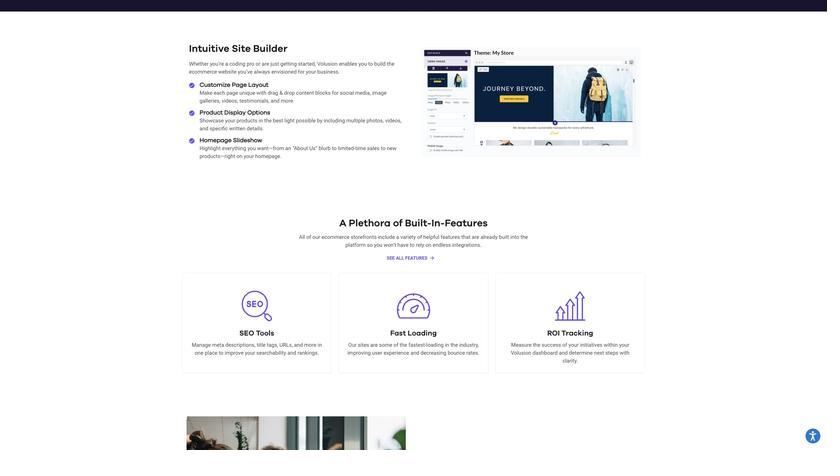 Task type: vqa. For each thing, say whether or not it's contained in the screenshot.
User
yes



Task type: locate. For each thing, give the bounding box(es) containing it.
on right rely
[[426, 242, 432, 249]]

1 done from the top
[[189, 83, 194, 88]]

to left build
[[368, 61, 373, 67]]

see
[[387, 256, 395, 261]]

2 horizontal spatial are
[[472, 234, 480, 241]]

us"
[[310, 145, 318, 152]]

done left product
[[189, 111, 194, 116]]

are right that
[[472, 234, 480, 241]]

ecommerce inside all of our ecommerce storefronts include a variety of helpful features that are already built into the platform so you won't have to rely on endless integrations.
[[322, 234, 350, 241]]

our
[[313, 234, 320, 241]]

in
[[259, 118, 263, 124], [318, 342, 322, 349], [445, 342, 449, 349]]

on
[[237, 153, 243, 160], [426, 242, 432, 249]]

a up website
[[225, 61, 228, 67]]

0 horizontal spatial are
[[262, 61, 269, 67]]

the right build
[[387, 61, 395, 67]]

and down fastest-
[[411, 350, 420, 357]]

a inside whether you're a coding pro or are just getting started, volusion enables you to build the ecommerce website you've always envisioned for your business.
[[225, 61, 228, 67]]

light
[[285, 118, 295, 124]]

on inside all of our ecommerce storefronts include a variety of helpful features that are already built into the platform so you won't have to rely on endless integrations.
[[426, 242, 432, 249]]

for left the social
[[332, 90, 339, 96]]

slideshow
[[233, 138, 262, 144]]

determine
[[569, 350, 593, 357]]

0 vertical spatial with
[[257, 90, 267, 96]]

improve
[[225, 350, 244, 357]]

in down options
[[259, 118, 263, 124]]

blocks
[[315, 90, 331, 96]]

on down the everything
[[237, 153, 243, 160]]

that
[[462, 234, 471, 241]]

your down slideshow
[[244, 153, 254, 160]]

2 horizontal spatial you
[[374, 242, 383, 249]]

industry,
[[460, 342, 479, 349]]

and left more
[[294, 342, 303, 349]]

of inside measure the success of your initiatives within your volusion dashboard and determine next steps with clarity.
[[563, 342, 568, 349]]

built
[[499, 234, 509, 241]]

of inside our sites are some of the fastest-loading in the industry, improving user experience and decreasing bounce rates.
[[394, 342, 399, 349]]

with
[[257, 90, 267, 96], [620, 350, 630, 357]]

and up the clarity.
[[559, 350, 568, 357]]

0 vertical spatial on
[[237, 153, 243, 160]]

product display options showcase your products in the best light possible by including multiple photos, videos, and specific written details.
[[200, 110, 402, 132]]

tracking
[[562, 330, 594, 338]]

1 horizontal spatial in
[[318, 342, 322, 349]]

in inside "manage meta descriptions, title tags, urls, and more in one place to improve your searchability and rankings."
[[318, 342, 322, 349]]

0 horizontal spatial with
[[257, 90, 267, 96]]

all
[[299, 234, 305, 241]]

1 horizontal spatial volusion
[[511, 350, 532, 357]]

volusion down measure
[[511, 350, 532, 357]]

3 done from the top
[[189, 138, 194, 144]]

and
[[271, 98, 280, 104], [200, 126, 208, 132], [294, 342, 303, 349], [288, 350, 296, 357], [411, 350, 420, 357], [559, 350, 568, 357]]

a up have
[[396, 234, 399, 241]]

of up rely
[[417, 234, 422, 241]]

by
[[317, 118, 323, 124]]

your inside whether you're a coding pro or are just getting started, volusion enables you to build the ecommerce website you've always envisioned for your business.
[[306, 69, 316, 75]]

to left rely
[[410, 242, 415, 249]]

are right or
[[262, 61, 269, 67]]

0 vertical spatial done
[[189, 83, 194, 88]]

you right enables
[[359, 61, 367, 67]]

1 horizontal spatial for
[[332, 90, 339, 96]]

videos, down page
[[222, 98, 238, 104]]

are inside all of our ecommerce storefronts include a variety of helpful features that are already built into the platform so you won't have to rely on endless integrations.
[[472, 234, 480, 241]]

done for make each page unique with drag & drop content blocks for social media, image galleries, videos, testimonials, and more.
[[189, 83, 194, 88]]

helpful
[[424, 234, 440, 241]]

2 horizontal spatial in
[[445, 342, 449, 349]]

time
[[356, 145, 366, 152]]

built-
[[405, 219, 432, 228]]

1 horizontal spatial you
[[359, 61, 367, 67]]

1 horizontal spatial with
[[620, 350, 630, 357]]

with right steps
[[620, 350, 630, 357]]

homepage
[[200, 138, 232, 144]]

0 horizontal spatial in
[[259, 118, 263, 124]]

on inside homepage slideshow highlight everything you want—from an "about us" blurb to limited-time sales to new products—right on your homepage.
[[237, 153, 243, 160]]

the up the bounce
[[451, 342, 458, 349]]

1 vertical spatial done
[[189, 111, 194, 116]]

and down 'showcase'
[[200, 126, 208, 132]]

videos, inside the customize page layout make each page unique with drag & drop content blocks for social media, image galleries, videos, testimonials, and more.
[[222, 98, 238, 104]]

products—right
[[200, 153, 235, 160]]

1 vertical spatial you
[[248, 145, 256, 152]]

0 vertical spatial volusion
[[317, 61, 338, 67]]

are inside whether you're a coding pro or are just getting started, volusion enables you to build the ecommerce website you've always envisioned for your business.
[[262, 61, 269, 67]]

the
[[387, 61, 395, 67], [264, 118, 272, 124], [521, 234, 528, 241], [400, 342, 407, 349], [451, 342, 458, 349], [533, 342, 541, 349]]

to inside "manage meta descriptions, title tags, urls, and more in one place to improve your searchability and rankings."
[[219, 350, 224, 357]]

you inside all of our ecommerce storefronts include a variety of helpful features that are already built into the platform so you won't have to rely on endless integrations.
[[374, 242, 383, 249]]

in right more
[[318, 342, 322, 349]]

you right so
[[374, 242, 383, 249]]

2 vertical spatial done
[[189, 138, 194, 144]]

to inside whether you're a coding pro or are just getting started, volusion enables you to build the ecommerce website you've always envisioned for your business.
[[368, 61, 373, 67]]

searchability
[[257, 350, 286, 357]]

in for fast
[[445, 342, 449, 349]]

2 vertical spatial you
[[374, 242, 383, 249]]

1 horizontal spatial are
[[371, 342, 378, 349]]

1 horizontal spatial ecommerce
[[322, 234, 350, 241]]

0 horizontal spatial ecommerce
[[189, 69, 217, 75]]

products
[[237, 118, 258, 124]]

your up determine
[[569, 342, 579, 349]]

already
[[481, 234, 498, 241]]

"about
[[293, 145, 308, 152]]

0 vertical spatial are
[[262, 61, 269, 67]]

meta
[[212, 342, 224, 349]]

0 horizontal spatial you
[[248, 145, 256, 152]]

variety
[[401, 234, 416, 241]]

1 vertical spatial ecommerce
[[322, 234, 350, 241]]

to
[[368, 61, 373, 67], [332, 145, 337, 152], [381, 145, 386, 152], [410, 242, 415, 249], [219, 350, 224, 357]]

homepage slideshow highlight everything you want—from an "about us" blurb to limited-time sales to new products—right on your homepage.
[[200, 138, 397, 160]]

build
[[374, 61, 386, 67]]

you down slideshow
[[248, 145, 256, 152]]

features
[[405, 256, 428, 261]]

done for showcase your products in the best light possible by including multiple photos, videos, and specific written details.
[[189, 111, 194, 116]]

features
[[445, 219, 488, 228]]

0 horizontal spatial for
[[298, 69, 305, 75]]

1 vertical spatial videos,
[[385, 118, 402, 124]]

0 vertical spatial videos,
[[222, 98, 238, 104]]

0 vertical spatial for
[[298, 69, 305, 75]]

limited-
[[338, 145, 356, 152]]

of up experience
[[394, 342, 399, 349]]

layout
[[248, 82, 269, 88]]

the left best
[[264, 118, 272, 124]]

for
[[298, 69, 305, 75], [332, 90, 339, 96]]

customize
[[200, 82, 231, 88]]

sites
[[358, 342, 369, 349]]

website
[[218, 69, 237, 75]]

pro
[[247, 61, 255, 67]]

galleries,
[[200, 98, 221, 104]]

ecommerce down whether
[[189, 69, 217, 75]]

0 vertical spatial ecommerce
[[189, 69, 217, 75]]

measure
[[511, 342, 532, 349]]

the inside all of our ecommerce storefronts include a variety of helpful features that are already built into the platform so you won't have to rely on endless integrations.
[[521, 234, 528, 241]]

videos,
[[222, 98, 238, 104], [385, 118, 402, 124]]

1 vertical spatial volusion
[[511, 350, 532, 357]]

in inside our sites are some of the fastest-loading in the industry, improving user experience and decreasing bounce rates.
[[445, 342, 449, 349]]

done left homepage
[[189, 138, 194, 144]]

unique
[[240, 90, 255, 96]]

1 vertical spatial on
[[426, 242, 432, 249]]

you
[[359, 61, 367, 67], [248, 145, 256, 152], [374, 242, 383, 249]]

2 done from the top
[[189, 111, 194, 116]]

our
[[348, 342, 357, 349]]

0 horizontal spatial videos,
[[222, 98, 238, 104]]

0 vertical spatial a
[[225, 61, 228, 67]]

open accessibe: accessibility options, statement and help image
[[810, 432, 817, 441]]

details.
[[247, 126, 264, 132]]

fast loading
[[391, 330, 437, 338]]

with down the layout
[[257, 90, 267, 96]]

ecommerce down a
[[322, 234, 350, 241]]

have
[[398, 242, 409, 249]]

measure the success of your initiatives within your volusion dashboard and determine next steps with clarity.
[[511, 342, 630, 364]]

the inside measure the success of your initiatives within your volusion dashboard and determine next steps with clarity.
[[533, 342, 541, 349]]

1 vertical spatial a
[[396, 234, 399, 241]]

the right into
[[521, 234, 528, 241]]

customize page layout make each page unique with drag & drop content blocks for social media, image galleries, videos, testimonials, and more.
[[200, 82, 387, 104]]

the up dashboard
[[533, 342, 541, 349]]

content
[[296, 90, 314, 96]]

whether you're a coding pro or are just getting started, volusion enables you to build the ecommerce website you've always envisioned for your business.
[[189, 61, 395, 75]]

and inside our sites are some of the fastest-loading in the industry, improving user experience and decreasing bounce rates.
[[411, 350, 420, 357]]

bounce
[[448, 350, 465, 357]]

are up user
[[371, 342, 378, 349]]

page
[[227, 90, 238, 96]]

1 vertical spatial are
[[472, 234, 480, 241]]

loading
[[427, 342, 444, 349]]

increase revenue icon image
[[554, 290, 587, 323]]

done
[[189, 83, 194, 88], [189, 111, 194, 116], [189, 138, 194, 144]]

features
[[441, 234, 460, 241]]

0 horizontal spatial volusion
[[317, 61, 338, 67]]

0 horizontal spatial a
[[225, 61, 228, 67]]

so
[[367, 242, 373, 249]]

for down started,
[[298, 69, 305, 75]]

1 vertical spatial with
[[620, 350, 630, 357]]

your down display
[[225, 118, 235, 124]]

page
[[232, 82, 247, 88]]

your
[[306, 69, 316, 75], [225, 118, 235, 124], [244, 153, 254, 160], [569, 342, 579, 349], [620, 342, 630, 349], [245, 350, 255, 357]]

done down whether
[[189, 83, 194, 88]]

1 vertical spatial for
[[332, 90, 339, 96]]

0 horizontal spatial on
[[237, 153, 243, 160]]

of
[[393, 219, 403, 228], [307, 234, 311, 241], [417, 234, 422, 241], [394, 342, 399, 349], [563, 342, 568, 349]]

of down 'roi tracking'
[[563, 342, 568, 349]]

1 horizontal spatial videos,
[[385, 118, 402, 124]]

volusion up business. on the left top
[[317, 61, 338, 67]]

videos, right photos,
[[385, 118, 402, 124]]

2 vertical spatial are
[[371, 342, 378, 349]]

to left new
[[381, 145, 386, 152]]

blurb
[[319, 145, 331, 152]]

in right loading
[[445, 342, 449, 349]]

0 vertical spatial you
[[359, 61, 367, 67]]

to down meta on the left bottom
[[219, 350, 224, 357]]

an
[[286, 145, 291, 152]]

make
[[200, 90, 213, 96]]

your down started,
[[306, 69, 316, 75]]

to inside all of our ecommerce storefronts include a variety of helpful features that are already built into the platform so you won't have to rely on endless integrations.
[[410, 242, 415, 249]]

your down descriptions,
[[245, 350, 255, 357]]

1 horizontal spatial a
[[396, 234, 399, 241]]

dashboard
[[533, 350, 558, 357]]

1 horizontal spatial on
[[426, 242, 432, 249]]

steps
[[606, 350, 619, 357]]

one
[[195, 350, 204, 357]]

and down drag
[[271, 98, 280, 104]]



Task type: describe. For each thing, give the bounding box(es) containing it.
testimonials,
[[240, 98, 270, 104]]

seo
[[240, 330, 254, 338]]

coding
[[230, 61, 245, 67]]

a
[[340, 219, 347, 228]]

best
[[273, 118, 283, 124]]

written
[[229, 126, 246, 132]]

videos, inside product display options showcase your products in the best light possible by including multiple photos, videos, and specific written details.
[[385, 118, 402, 124]]

all
[[396, 256, 404, 261]]

within
[[604, 342, 618, 349]]

site designer image
[[422, 47, 641, 157]]

you've
[[238, 69, 253, 75]]

of up "variety"
[[393, 219, 403, 228]]

urls,
[[280, 342, 293, 349]]

business.
[[318, 69, 340, 75]]

product
[[200, 110, 223, 116]]

for inside whether you're a coding pro or are just getting started, volusion enables you to build the ecommerce website you've always envisioned for your business.
[[298, 69, 305, 75]]

fastest-
[[409, 342, 427, 349]]

are inside our sites are some of the fastest-loading in the industry, improving user experience and decreasing bounce rates.
[[371, 342, 378, 349]]

rankings.
[[298, 350, 319, 357]]

our sites are some of the fastest-loading in the industry, improving user experience and decreasing bounce rates.
[[348, 342, 480, 357]]

volusion inside whether you're a coding pro or are just getting started, volusion enables you to build the ecommerce website you've always envisioned for your business.
[[317, 61, 338, 67]]

a inside all of our ecommerce storefronts include a variety of helpful features that are already built into the platform so you won't have to rely on endless integrations.
[[396, 234, 399, 241]]

with inside the customize page layout make each page unique with drag & drop content blocks for social media, image galleries, videos, testimonials, and more.
[[257, 90, 267, 96]]

showcase
[[200, 118, 224, 124]]

drag
[[268, 90, 278, 96]]

include
[[378, 234, 395, 241]]

roi tracking
[[548, 330, 594, 338]]

and inside measure the success of your initiatives within your volusion dashboard and determine next steps with clarity.
[[559, 350, 568, 357]]

in inside product display options showcase your products in the best light possible by including multiple photos, videos, and specific written details.
[[259, 118, 263, 124]]

the inside product display options showcase your products in the best light possible by including multiple photos, videos, and specific written details.
[[264, 118, 272, 124]]

everything
[[222, 145, 246, 152]]

roi
[[548, 330, 560, 338]]

success
[[542, 342, 561, 349]]

of right all
[[307, 234, 311, 241]]

including
[[324, 118, 345, 124]]

volusion inside measure the success of your initiatives within your volusion dashboard and determine next steps with clarity.
[[511, 350, 532, 357]]

rely
[[416, 242, 424, 249]]

seo tools
[[240, 330, 274, 338]]

your inside "manage meta descriptions, title tags, urls, and more in one place to improve your searchability and rankings."
[[245, 350, 255, 357]]

and down urls,
[[288, 350, 296, 357]]

platform
[[346, 242, 366, 249]]

specific
[[210, 126, 228, 132]]

done for highlight everything you want—from an "about us" blurb to limited-time sales to new products—right on your homepage.
[[189, 138, 194, 144]]

arrow_forward
[[429, 255, 435, 261]]

intuitive
[[189, 44, 229, 54]]

your inside product display options showcase your products in the best light possible by including multiple photos, videos, and specific written details.
[[225, 118, 235, 124]]

experience
[[384, 350, 409, 357]]

getting
[[281, 61, 297, 67]]

title
[[257, 342, 266, 349]]

media,
[[355, 90, 371, 96]]

next
[[594, 350, 605, 357]]

tools
[[256, 330, 274, 338]]

initiatives
[[580, 342, 603, 349]]

your inside homepage slideshow highlight everything you want—from an "about us" blurb to limited-time sales to new products—right on your homepage.
[[244, 153, 254, 160]]

user
[[372, 350, 383, 357]]

with inside measure the success of your initiatives within your volusion dashboard and determine next steps with clarity.
[[620, 350, 630, 357]]

more.
[[281, 98, 295, 104]]

seo icon image
[[240, 290, 274, 323]]

new
[[387, 145, 397, 152]]

custom services image
[[186, 417, 406, 451]]

speedometer icon image
[[397, 290, 430, 323]]

some
[[379, 342, 393, 349]]

manage meta descriptions, title tags, urls, and more in one place to improve your searchability and rankings.
[[192, 342, 322, 357]]

see all features arrow_forward
[[387, 255, 435, 261]]

in-
[[432, 219, 445, 228]]

to right blurb
[[332, 145, 337, 152]]

started,
[[298, 61, 316, 67]]

options
[[247, 110, 270, 116]]

drop
[[284, 90, 295, 96]]

for inside the customize page layout make each page unique with drag & drop content blocks for social media, image galleries, videos, testimonials, and more.
[[332, 90, 339, 96]]

you inside homepage slideshow highlight everything you want—from an "about us" blurb to limited-time sales to new products—right on your homepage.
[[248, 145, 256, 152]]

ecommerce inside whether you're a coding pro or are just getting started, volusion enables you to build the ecommerce website you've always envisioned for your business.
[[189, 69, 217, 75]]

enables
[[339, 61, 357, 67]]

envisioned
[[272, 69, 297, 75]]

plethora
[[349, 219, 391, 228]]

rates.
[[467, 350, 480, 357]]

you inside whether you're a coding pro or are just getting started, volusion enables you to build the ecommerce website you've always envisioned for your business.
[[359, 61, 367, 67]]

storefronts
[[351, 234, 377, 241]]

builder
[[253, 44, 288, 54]]

won't
[[384, 242, 396, 249]]

integrations.
[[453, 242, 482, 249]]

your right within
[[620, 342, 630, 349]]

a plethora of built-in-features
[[340, 219, 488, 228]]

and inside product display options showcase your products in the best light possible by including multiple photos, videos, and specific written details.
[[200, 126, 208, 132]]

display
[[224, 110, 246, 116]]

possible
[[296, 118, 316, 124]]

&
[[280, 90, 283, 96]]

photos,
[[367, 118, 384, 124]]

image
[[372, 90, 387, 96]]

endless
[[433, 242, 451, 249]]

fast
[[391, 330, 406, 338]]

loading
[[408, 330, 437, 338]]

in for seo
[[318, 342, 322, 349]]

site
[[232, 44, 251, 54]]

into
[[511, 234, 520, 241]]

and inside the customize page layout make each page unique with drag & drop content blocks for social media, image galleries, videos, testimonials, and more.
[[271, 98, 280, 104]]

descriptions,
[[226, 342, 256, 349]]

the inside whether you're a coding pro or are just getting started, volusion enables you to build the ecommerce website you've always envisioned for your business.
[[387, 61, 395, 67]]

manage
[[192, 342, 211, 349]]

sales
[[367, 145, 380, 152]]

intuitive site builder
[[189, 44, 288, 54]]

the up experience
[[400, 342, 407, 349]]



